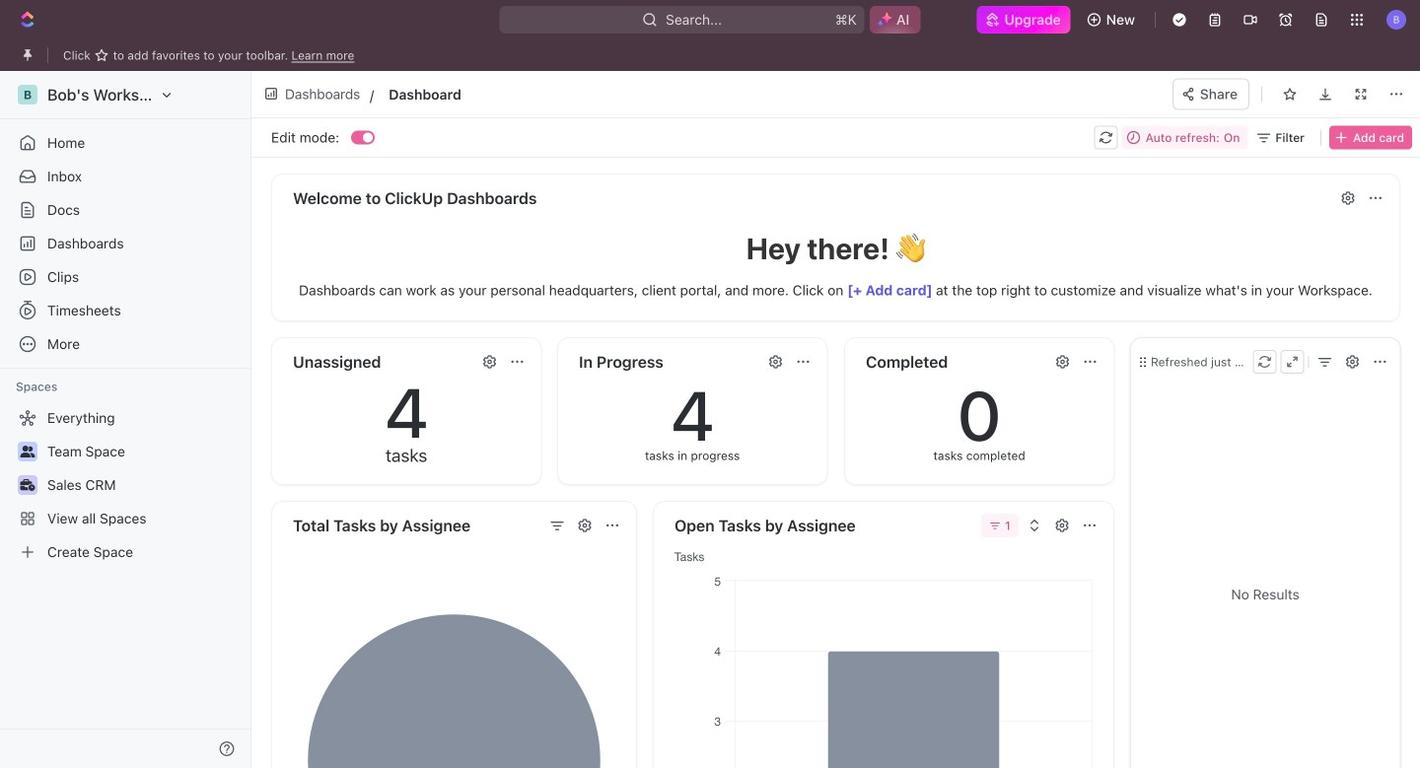 Task type: vqa. For each thing, say whether or not it's contained in the screenshot.
tree in Sidebar navigation
yes



Task type: locate. For each thing, give the bounding box(es) containing it.
business time image
[[20, 479, 35, 491]]

None text field
[[389, 82, 700, 106]]

bob's workspace, , element
[[18, 85, 37, 105]]

tree
[[8, 402, 243, 568]]

tree inside sidebar navigation
[[8, 402, 243, 568]]

sidebar navigation
[[0, 71, 255, 768]]



Task type: describe. For each thing, give the bounding box(es) containing it.
user group image
[[20, 446, 35, 458]]



